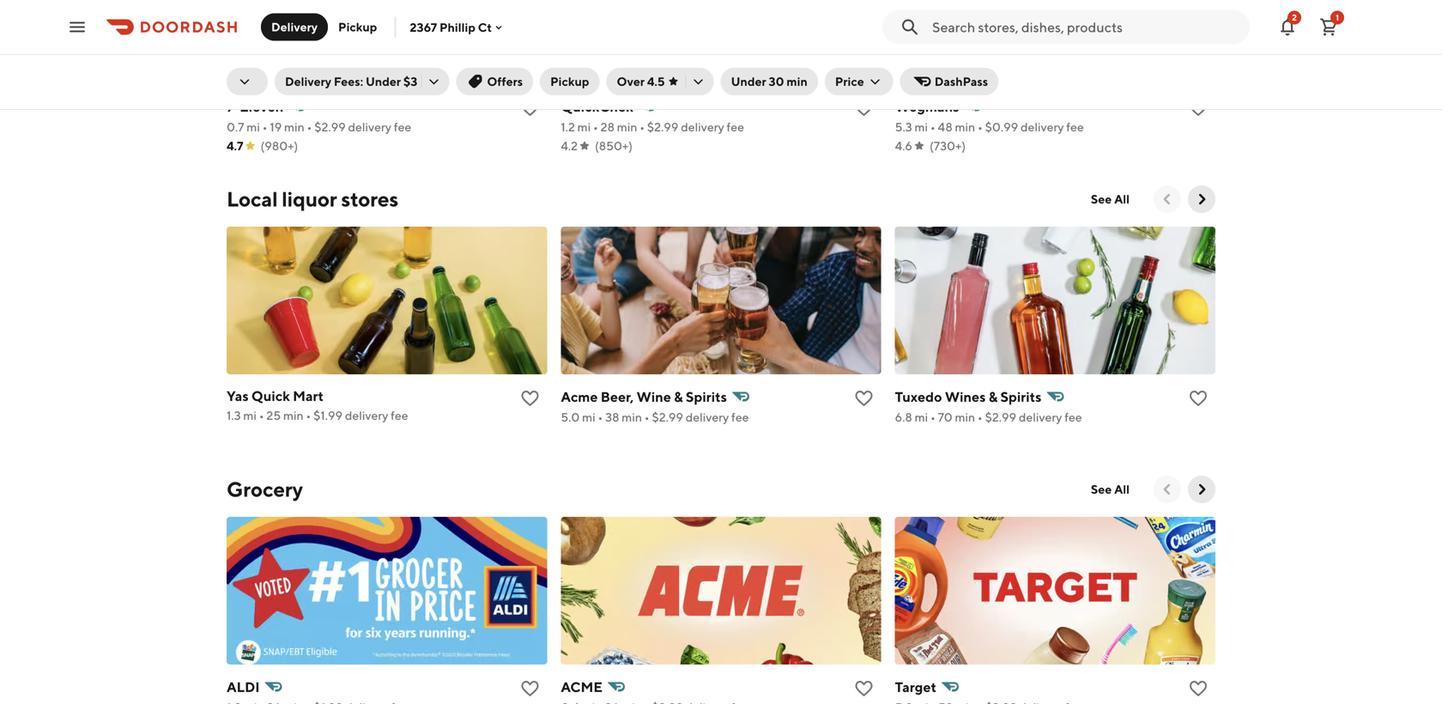 Task type: locate. For each thing, give the bounding box(es) containing it.
(980+)
[[261, 139, 298, 153]]

min
[[787, 74, 808, 88], [284, 120, 305, 134], [617, 120, 638, 134], [955, 120, 976, 134], [283, 408, 304, 423], [622, 410, 642, 424], [955, 410, 976, 424]]

$2.99 down tuxedo wines & spirits
[[986, 410, 1017, 424]]

see left previous button of carousel icon
[[1091, 192, 1112, 206]]

0 vertical spatial see
[[1091, 192, 1112, 206]]

delivery down tuxedo wines & spirits
[[1019, 410, 1063, 424]]

• left '$0.99' on the right top of page
[[978, 120, 983, 134]]

1 see all link from the top
[[1081, 186, 1141, 213]]

0 horizontal spatial spirits
[[686, 389, 727, 405]]

Store search: begin typing to search for stores available on DoorDash text field
[[933, 18, 1240, 37]]

25
[[267, 408, 281, 423]]

• left 38
[[598, 410, 603, 424]]

delivery up delivery fees: under $3 on the top left
[[271, 20, 318, 34]]

mi for acme beer, wine & spirits
[[582, 410, 596, 424]]

grocery link
[[227, 476, 303, 503]]

see all left previous button of carousel icon
[[1091, 192, 1130, 206]]

0 vertical spatial all
[[1115, 192, 1130, 206]]

min for quickchek
[[617, 120, 638, 134]]

acme beer, wine & spirits
[[561, 389, 727, 405]]

tuxedo wines & spirits
[[895, 389, 1042, 405]]

(850+)
[[595, 139, 633, 153]]

0 horizontal spatial click to add this store to your saved list image
[[520, 98, 540, 119]]

fee for quickchek
[[727, 120, 745, 134]]

over
[[617, 74, 645, 88]]

under left 30
[[731, 74, 767, 88]]

4.5
[[647, 74, 665, 88]]

min right 48
[[955, 120, 976, 134]]

$2.99 for quickchek
[[647, 120, 679, 134]]

mi for wegmans
[[915, 120, 928, 134]]

2 all from the top
[[1115, 482, 1130, 496]]

delivery right $1.99
[[345, 408, 389, 423]]

notification bell image
[[1278, 17, 1299, 37]]

2 & from the left
[[989, 389, 998, 405]]

6.8
[[895, 410, 913, 424]]

1 vertical spatial pickup button
[[540, 68, 600, 95]]

0 horizontal spatial pickup
[[338, 20, 377, 34]]

spirits right wine
[[686, 389, 727, 405]]

min right 38
[[622, 410, 642, 424]]

2 spirits from the left
[[1001, 389, 1042, 405]]

under left $3 on the top of page
[[366, 74, 401, 88]]

1 see from the top
[[1091, 192, 1112, 206]]

pickup button up quickchek in the top left of the page
[[540, 68, 600, 95]]

delivery for tuxedo wines & spirits
[[1019, 410, 1063, 424]]

2367 phillip ct button
[[410, 20, 506, 34]]

$2.99 down fees:
[[315, 120, 346, 134]]

over 4.5
[[617, 74, 665, 88]]

delivery right '$0.99' on the right top of page
[[1021, 120, 1065, 134]]

min right 70 on the bottom of page
[[955, 410, 976, 424]]

min right 30
[[787, 74, 808, 88]]

1 horizontal spatial &
[[989, 389, 998, 405]]

$2.99 for 7-eleven
[[315, 120, 346, 134]]

• left $1.99
[[306, 408, 311, 423]]

mi right 1.2
[[578, 120, 591, 134]]

1 vertical spatial see all link
[[1081, 476, 1141, 503]]

• right 28
[[640, 120, 645, 134]]

1 spirits from the left
[[686, 389, 727, 405]]

delivery down acme beer, wine & spirits
[[686, 410, 729, 424]]

1 all from the top
[[1115, 192, 1130, 206]]

mi right 0.7
[[247, 120, 260, 134]]

mi for tuxedo wines & spirits
[[915, 410, 929, 424]]

2 under from the left
[[731, 74, 767, 88]]

over 4.5 button
[[607, 68, 714, 95]]

0.7 mi • 19 min • $2.99 delivery fee
[[227, 120, 412, 134]]

pickup up quickchek in the top left of the page
[[551, 74, 590, 88]]

1 horizontal spatial under
[[731, 74, 767, 88]]

0 vertical spatial delivery
[[271, 20, 318, 34]]

5.3
[[895, 120, 913, 134]]

see
[[1091, 192, 1112, 206], [1091, 482, 1112, 496]]

4.7
[[227, 139, 244, 153]]

1.2 mi • 28 min • $2.99 delivery fee
[[561, 120, 745, 134]]

next button of carousel image
[[1194, 481, 1211, 498]]

see left previous button of carousel image
[[1091, 482, 1112, 496]]

price
[[836, 74, 865, 88]]

mi right 6.8 on the right
[[915, 410, 929, 424]]

7-eleven
[[227, 98, 284, 115]]

1 see all from the top
[[1091, 192, 1130, 206]]

2 see all from the top
[[1091, 482, 1130, 496]]

• left 19
[[263, 120, 268, 134]]

spirits up "6.8 mi • 70 min • $2.99 delivery fee"
[[1001, 389, 1042, 405]]

see all
[[1091, 192, 1130, 206], [1091, 482, 1130, 496]]

0 vertical spatial pickup
[[338, 20, 377, 34]]

click to add this store to your saved list image
[[1189, 98, 1209, 119], [520, 388, 540, 409], [854, 388, 875, 409], [1189, 388, 1209, 409], [520, 678, 540, 699], [854, 678, 875, 699]]

see all link left previous button of carousel image
[[1081, 476, 1141, 503]]

all
[[1115, 192, 1130, 206], [1115, 482, 1130, 496]]

0 vertical spatial see all
[[1091, 192, 1130, 206]]

see all left previous button of carousel image
[[1091, 482, 1130, 496]]

all left previous button of carousel icon
[[1115, 192, 1130, 206]]

1 horizontal spatial pickup
[[551, 74, 590, 88]]

$1.99
[[314, 408, 343, 423]]

delivery inside button
[[271, 20, 318, 34]]

•
[[263, 120, 268, 134], [307, 120, 312, 134], [593, 120, 599, 134], [640, 120, 645, 134], [931, 120, 936, 134], [978, 120, 983, 134], [259, 408, 264, 423], [306, 408, 311, 423], [598, 410, 603, 424], [645, 410, 650, 424], [931, 410, 936, 424], [978, 410, 983, 424]]

offers
[[487, 74, 523, 88]]

1 vertical spatial pickup
[[551, 74, 590, 88]]

delivery down delivery fees: under $3 on the top left
[[348, 120, 392, 134]]

1 & from the left
[[674, 389, 683, 405]]

& right wine
[[674, 389, 683, 405]]

under inside button
[[731, 74, 767, 88]]

mi right 5.0
[[582, 410, 596, 424]]

19
[[270, 120, 282, 134]]

min right 25 on the bottom
[[283, 408, 304, 423]]

pickup up delivery fees: under $3 on the top left
[[338, 20, 377, 34]]

2 horizontal spatial click to add this store to your saved list image
[[1189, 678, 1209, 699]]

delivery
[[271, 20, 318, 34], [285, 74, 332, 88]]

48
[[938, 120, 953, 134]]

aldi link
[[227, 675, 547, 704]]

pickup
[[338, 20, 377, 34], [551, 74, 590, 88]]

mi right the 5.3
[[915, 120, 928, 134]]

$2.99 for tuxedo wines & spirits
[[986, 410, 1017, 424]]

wine
[[637, 389, 672, 405]]

fee
[[394, 120, 412, 134], [727, 120, 745, 134], [1067, 120, 1085, 134], [391, 408, 408, 423], [732, 410, 749, 424], [1065, 410, 1083, 424]]

1 vertical spatial see all
[[1091, 482, 1130, 496]]

click to add this store to your saved list image
[[520, 98, 540, 119], [854, 98, 875, 119], [1189, 678, 1209, 699]]

$0.99
[[986, 120, 1019, 134]]

38
[[606, 410, 620, 424]]

• left 28
[[593, 120, 599, 134]]

see all link
[[1081, 186, 1141, 213], [1081, 476, 1141, 503]]

local liquor stores
[[227, 187, 399, 211]]

0 vertical spatial pickup button
[[328, 13, 388, 41]]

delivery
[[348, 120, 392, 134], [681, 120, 725, 134], [1021, 120, 1065, 134], [345, 408, 389, 423], [686, 410, 729, 424], [1019, 410, 1063, 424]]

1 vertical spatial all
[[1115, 482, 1130, 496]]

(730+)
[[930, 139, 966, 153]]

pickup button up delivery fees: under $3 on the top left
[[328, 13, 388, 41]]

delivery button
[[261, 13, 328, 41]]

see all link for local liquor stores
[[1081, 186, 1141, 213]]

stores
[[341, 187, 399, 211]]

see all link left previous button of carousel icon
[[1081, 186, 1141, 213]]

wegmans
[[895, 98, 960, 115]]

& up "6.8 mi • 70 min • $2.99 delivery fee"
[[989, 389, 998, 405]]

fee for wegmans
[[1067, 120, 1085, 134]]

min inside button
[[787, 74, 808, 88]]

delivery for delivery
[[271, 20, 318, 34]]

5.0
[[561, 410, 580, 424]]

7-
[[227, 98, 240, 115]]

0 vertical spatial see all link
[[1081, 186, 1141, 213]]

eleven
[[240, 98, 284, 115]]

1 horizontal spatial spirits
[[1001, 389, 1042, 405]]

acme link
[[561, 675, 882, 704]]

min right 19
[[284, 120, 305, 134]]

0 horizontal spatial &
[[674, 389, 683, 405]]

2 see all link from the top
[[1081, 476, 1141, 503]]

&
[[674, 389, 683, 405], [989, 389, 998, 405]]

see for local liquor stores
[[1091, 192, 1112, 206]]

all left previous button of carousel image
[[1115, 482, 1130, 496]]

min for wegmans
[[955, 120, 976, 134]]

mi
[[247, 120, 260, 134], [578, 120, 591, 134], [915, 120, 928, 134], [243, 408, 257, 423], [582, 410, 596, 424], [915, 410, 929, 424]]

target
[[895, 679, 937, 695]]

1 horizontal spatial pickup button
[[540, 68, 600, 95]]

delivery left fees:
[[285, 74, 332, 88]]

mi inside yas quick mart 1.3 mi • 25 min • $1.99 delivery fee
[[243, 408, 257, 423]]

click to add this store to your saved list image for quickchek
[[854, 98, 875, 119]]

fee for 7-eleven
[[394, 120, 412, 134]]

1 vertical spatial delivery
[[285, 74, 332, 88]]

1 under from the left
[[366, 74, 401, 88]]

local
[[227, 187, 278, 211]]

under
[[366, 74, 401, 88], [731, 74, 767, 88]]

$2.99 down wine
[[652, 410, 684, 424]]

min right 28
[[617, 120, 638, 134]]

delivery down over 4.5 button
[[681, 120, 725, 134]]

see all link for grocery
[[1081, 476, 1141, 503]]

1 vertical spatial see
[[1091, 482, 1112, 496]]

2 see from the top
[[1091, 482, 1112, 496]]

$2.99 down over 4.5 button
[[647, 120, 679, 134]]

acme
[[561, 389, 598, 405]]

$2.99
[[315, 120, 346, 134], [647, 120, 679, 134], [652, 410, 684, 424], [986, 410, 1017, 424]]

spirits
[[686, 389, 727, 405], [1001, 389, 1042, 405]]

30
[[769, 74, 785, 88]]

fee for tuxedo wines & spirits
[[1065, 410, 1083, 424]]

pickup button
[[328, 13, 388, 41], [540, 68, 600, 95]]

click to add this store to your saved list image for acme beer, wine & spirits
[[854, 388, 875, 409]]

see all for local liquor stores
[[1091, 192, 1130, 206]]

• right 19
[[307, 120, 312, 134]]

yas quick mart 1.3 mi • 25 min • $1.99 delivery fee
[[227, 388, 408, 423]]

1 horizontal spatial click to add this store to your saved list image
[[854, 98, 875, 119]]

mi right 1.3
[[243, 408, 257, 423]]

target link
[[895, 675, 1216, 704]]

0 horizontal spatial under
[[366, 74, 401, 88]]

70
[[938, 410, 953, 424]]



Task type: describe. For each thing, give the bounding box(es) containing it.
$3
[[404, 74, 418, 88]]

all for grocery
[[1115, 482, 1130, 496]]

delivery for delivery fees: under $3
[[285, 74, 332, 88]]

see all for grocery
[[1091, 482, 1130, 496]]

fees:
[[334, 74, 363, 88]]

fee for acme beer, wine & spirits
[[732, 410, 749, 424]]

• left 70 on the bottom of page
[[931, 410, 936, 424]]

delivery fees: under $3
[[285, 74, 418, 88]]

1 button
[[1312, 10, 1347, 44]]

all for local liquor stores
[[1115, 192, 1130, 206]]

yas
[[227, 388, 249, 404]]

• left 25 on the bottom
[[259, 408, 264, 423]]

4.6
[[895, 139, 913, 153]]

delivery inside yas quick mart 1.3 mi • 25 min • $1.99 delivery fee
[[345, 408, 389, 423]]

$2.99 for acme beer, wine & spirits
[[652, 410, 684, 424]]

under 30 min
[[731, 74, 808, 88]]

price button
[[825, 68, 894, 95]]

• down tuxedo wines & spirits
[[978, 410, 983, 424]]

fee inside yas quick mart 1.3 mi • 25 min • $1.99 delivery fee
[[391, 408, 408, 423]]

min for tuxedo wines & spirits
[[955, 410, 976, 424]]

click to add this store to your saved list image for wegmans
[[1189, 98, 1209, 119]]

0.7
[[227, 120, 244, 134]]

0 horizontal spatial pickup button
[[328, 13, 388, 41]]

dashpass button
[[901, 68, 999, 95]]

delivery for quickchek
[[681, 120, 725, 134]]

ct
[[478, 20, 492, 34]]

local liquor stores link
[[227, 186, 399, 213]]

liquor
[[282, 187, 337, 211]]

delivery for wegmans
[[1021, 120, 1065, 134]]

mi for 7-eleven
[[247, 120, 260, 134]]

next button of carousel image
[[1194, 191, 1211, 208]]

click to add this store to your saved list image for target
[[1189, 678, 1209, 699]]

under 30 min button
[[721, 68, 818, 95]]

1.3
[[227, 408, 241, 423]]

acme
[[561, 679, 603, 695]]

phillip
[[440, 20, 476, 34]]

aldi
[[227, 679, 260, 695]]

open menu image
[[67, 17, 88, 37]]

grocery
[[227, 477, 303, 502]]

dashpass
[[935, 74, 989, 88]]

1
[[1336, 12, 1340, 22]]

click to add this store to your saved list image for 7-eleven
[[520, 98, 540, 119]]

6.8 mi • 70 min • $2.99 delivery fee
[[895, 410, 1083, 424]]

2367
[[410, 20, 437, 34]]

min for 7-eleven
[[284, 120, 305, 134]]

click to add this store to your saved list image for tuxedo wines & spirits
[[1189, 388, 1209, 409]]

see for grocery
[[1091, 482, 1112, 496]]

min for acme beer, wine & spirits
[[622, 410, 642, 424]]

mi for quickchek
[[578, 120, 591, 134]]

• down acme beer, wine & spirits
[[645, 410, 650, 424]]

mart
[[293, 388, 324, 404]]

offers button
[[456, 68, 533, 95]]

4.2
[[561, 139, 578, 153]]

0 items, open order cart image
[[1319, 17, 1340, 37]]

28
[[601, 120, 615, 134]]

quickchek
[[561, 98, 634, 115]]

2
[[1293, 12, 1298, 22]]

delivery for acme beer, wine & spirits
[[686, 410, 729, 424]]

click to add this store to your saved list image for aldi
[[520, 678, 540, 699]]

previous button of carousel image
[[1159, 481, 1177, 498]]

beer,
[[601, 389, 634, 405]]

wines
[[945, 389, 986, 405]]

delivery for 7-eleven
[[348, 120, 392, 134]]

1.2
[[561, 120, 575, 134]]

5.3 mi • 48 min • $0.99 delivery fee
[[895, 120, 1085, 134]]

previous button of carousel image
[[1159, 191, 1177, 208]]

• left 48
[[931, 120, 936, 134]]

click to add this store to your saved list image for acme
[[854, 678, 875, 699]]

tuxedo
[[895, 389, 943, 405]]

min inside yas quick mart 1.3 mi • 25 min • $1.99 delivery fee
[[283, 408, 304, 423]]

quick
[[252, 388, 290, 404]]

5.0 mi • 38 min • $2.99 delivery fee
[[561, 410, 749, 424]]

2367 phillip ct
[[410, 20, 492, 34]]



Task type: vqa. For each thing, say whether or not it's contained in the screenshot.
min for Wegmans
yes



